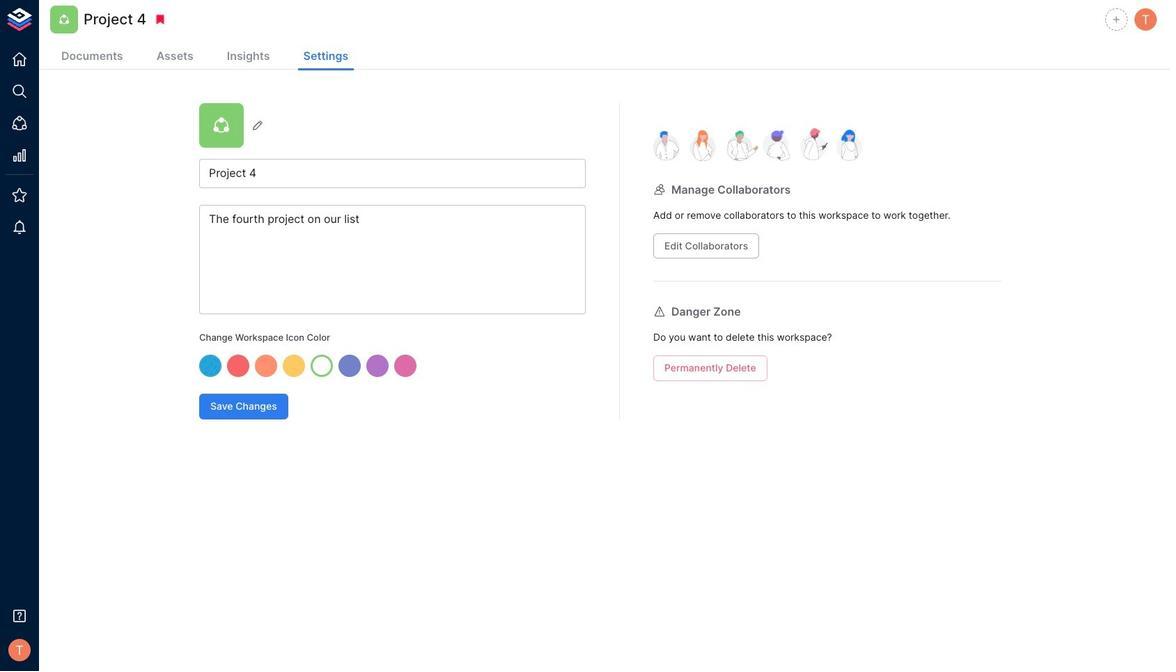 Task type: describe. For each thing, give the bounding box(es) containing it.
Workspace notes are visible to all members and guests. text field
[[199, 205, 586, 314]]

remove bookmark image
[[154, 13, 167, 26]]



Task type: locate. For each thing, give the bounding box(es) containing it.
Workspace Name text field
[[199, 159, 586, 188]]



Task type: vqa. For each thing, say whether or not it's contained in the screenshot.
Workspace Name text box at the top of the page
yes



